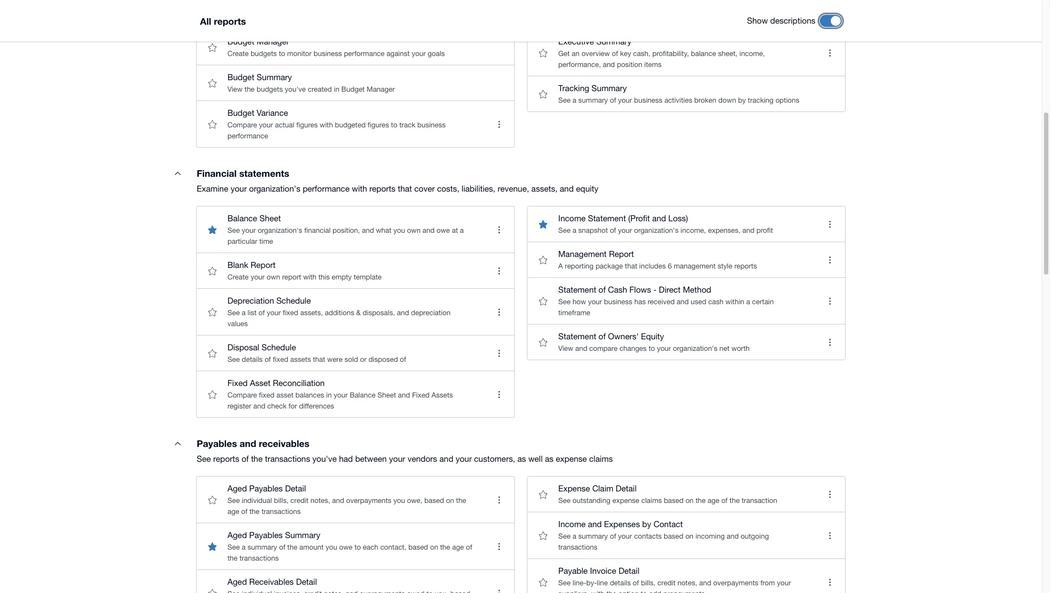 Task type: describe. For each thing, give the bounding box(es) containing it.
equity
[[641, 332, 664, 341]]

how
[[573, 298, 586, 306]]

differences
[[299, 402, 334, 411]]

on inside aged payables detail see individual bills, credit notes, and overpayments you owe, based on the age of the transactions
[[446, 497, 454, 505]]

amount
[[299, 544, 324, 552]]

and inside aged payables detail see individual bills, credit notes, and overpayments you owe, based on the age of the transactions
[[332, 497, 344, 505]]

contact
[[654, 520, 683, 529]]

broken
[[695, 96, 717, 104]]

you for balance sheet
[[394, 227, 405, 235]]

cover
[[415, 184, 435, 194]]

more options image for management report
[[819, 249, 841, 271]]

a left clearer
[[241, 14, 245, 22]]

age inside aged payables summary see a summary of the amount you owe to each contact, based on the age of the transactions
[[452, 544, 464, 552]]

favorite image for fixed
[[201, 384, 223, 406]]

received
[[648, 298, 675, 306]]

reconciliation
[[273, 379, 325, 388]]

0 vertical spatial cash
[[339, 14, 354, 22]]

from
[[761, 579, 775, 588]]

of inside executive summary get an overview of key cash, profitability, balance sheet, income, performance, and position items
[[612, 49, 618, 58]]

you inside aged payables detail see individual bills, credit notes, and overpayments you owe, based on the age of the transactions
[[394, 497, 405, 505]]

credit inside aged payables detail see individual bills, credit notes, and overpayments you owe, based on the age of the transactions
[[291, 497, 309, 505]]

your inside statement of cash flows - direct method see how your business has received and used cash within a certain timeframe
[[588, 298, 602, 306]]

detail for expense claim detail
[[616, 484, 637, 494]]

empty
[[332, 273, 352, 281]]

detail inside aged receivables detail link
[[296, 578, 317, 587]]

a inside statement of cash flows - direct method see how your business has received and used cash within a certain timeframe
[[747, 298, 751, 306]]

direct
[[659, 285, 681, 295]]

compare
[[590, 345, 618, 353]]

payables for aged payables summary
[[249, 531, 283, 540]]

reports inside financial statements examine your organization's performance with reports that cover costs, liabilities, revenue, assets, and equity
[[370, 184, 396, 194]]

summary inside income and expenses by contact see a summary of your contacts based on incoming and outgoing transactions
[[579, 533, 608, 541]]

and left at
[[423, 227, 435, 235]]

expense claim detail see outstanding expense claims based on the age of the transaction
[[559, 484, 778, 505]]

sheet inside fixed asset reconciliation compare fixed asset balances in your balance sheet and fixed assets register and check for differences
[[378, 391, 396, 400]]

payable invoice detail see line-by-line details of bills, credit notes, and overpayments from your suppliers, with the option to add prepayments
[[559, 567, 791, 594]]

on inside income and expenses by contact see a summary of your contacts based on incoming and outgoing transactions
[[686, 533, 694, 541]]

detail for payable invoice detail
[[619, 567, 640, 576]]

favorite image for aged payables detail
[[201, 489, 223, 511]]

options
[[776, 96, 800, 104]]

tracking
[[559, 84, 590, 93]]

outgoing
[[741, 533, 769, 541]]

transaction
[[742, 497, 778, 505]]

descriptions
[[771, 16, 816, 25]]

monitor
[[287, 49, 312, 58]]

based inside expense claim detail see outstanding expense claims based on the age of the transaction
[[664, 497, 684, 505]]

net
[[720, 345, 730, 353]]

template
[[354, 273, 382, 281]]

on inside expense claim detail see outstanding expense claims based on the age of the transaction
[[686, 497, 694, 505]]

see inside aged payables summary see a summary of the amount you owe to each contact, based on the age of the transactions
[[228, 544, 240, 552]]

financial
[[197, 168, 237, 179]]

report
[[282, 273, 301, 281]]

show
[[747, 16, 768, 25]]

compare inside budget variance compare your actual figures with budgeted figures to track business performance
[[228, 121, 257, 129]]

your inside blank report create your own report with this empty template
[[251, 273, 265, 281]]

see inside statement of cash flows - direct method see how your business has received and used cash within a certain timeframe
[[559, 298, 571, 306]]

owners'
[[608, 332, 639, 341]]

your inside statement of owners' equity view and compare changes to your organization's net worth
[[657, 345, 671, 353]]

a inside income and expenses by contact see a summary of your contacts based on incoming and outgoing transactions
[[573, 533, 577, 541]]

invoice
[[590, 567, 617, 576]]

detail for aged payables detail
[[285, 484, 306, 494]]

aged receivables detail
[[228, 578, 317, 587]]

expenses,
[[708, 227, 741, 235]]

the inside the budget summary view the budgets you've created in budget manager
[[245, 85, 255, 93]]

more options image for financial
[[488, 219, 510, 241]]

snapshot
[[579, 227, 608, 235]]

and inside payable invoice detail see line-by-line details of bills, credit notes, and overpayments from your suppliers, with the option to add prepayments
[[700, 579, 712, 588]]

see inside disposal schedule see details of fixed assets that were sold or disposed of
[[228, 356, 240, 364]]

see inside the depreciation schedule see a list of your fixed assets, additions & disposals, and depreciation values
[[228, 309, 240, 317]]

more options image for direct
[[819, 290, 841, 312]]

your left customers,
[[456, 455, 472, 464]]

of inside payables and receivables see reports of the transactions you've had between your vendors and your customers, as well as expense claims
[[242, 455, 249, 464]]

remove favorite image for income
[[532, 213, 554, 235]]

budget for budget summary
[[228, 73, 254, 82]]

income, for income statement (profit and loss)
[[681, 227, 706, 235]]

to inside budget variance compare your actual figures with budgeted figures to track business performance
[[391, 121, 398, 129]]

changes
[[620, 345, 647, 353]]

report for management report
[[609, 250, 634, 259]]

summary inside aged payables summary see a summary of the amount you owe to each contact, based on the age of the transactions
[[285, 531, 320, 540]]

age inside expense claim detail see outstanding expense claims based on the age of the transaction
[[708, 497, 720, 505]]

-
[[654, 285, 657, 295]]

schedule for depreciation schedule
[[276, 296, 311, 306]]

transactions inside aged payables detail see individual bills, credit notes, and overpayments you owe, based on the age of the transactions
[[262, 508, 301, 516]]

based inside aged payables summary see a summary of the amount you owe to each contact, based on the age of the transactions
[[409, 544, 428, 552]]

see inside payable invoice detail see line-by-line details of bills, credit notes, and overpayments from your suppliers, with the option to add prepayments
[[559, 579, 571, 588]]

business inside budget variance compare your actual figures with budgeted figures to track business performance
[[418, 121, 446, 129]]

fixed inside disposal schedule see details of fixed assets that were sold or disposed of
[[273, 356, 288, 364]]

organization's inside 'balance sheet see your organization's financial position, and what you own and owe at a particular time'
[[258, 227, 302, 235]]

favorite image for budget summary
[[201, 72, 223, 94]]

payables inside payables and receivables see reports of the transactions you've had between your vendors and your customers, as well as expense claims
[[197, 438, 237, 450]]

with for variance
[[320, 121, 333, 129]]

more options image for figures
[[488, 113, 510, 135]]

on inside aged payables summary see a summary of the amount you owe to each contact, based on the age of the transactions
[[430, 544, 438, 552]]

expand report group image
[[167, 162, 189, 184]]

asset
[[277, 391, 294, 400]]

more options image for asset
[[488, 384, 510, 406]]

a
[[559, 262, 563, 270]]

favorite image for blank report
[[201, 260, 223, 282]]

of inside the depreciation schedule see a list of your fixed assets, additions & disposals, and depreciation values
[[259, 309, 265, 317]]

your inside income statement (profit and loss) see a snapshot of your organization's income, expenses, and profit
[[618, 227, 632, 235]]

actual
[[275, 121, 294, 129]]

and left what
[[362, 227, 374, 235]]

reports inside the management report a reporting package that includes 6 management style reports
[[735, 262, 757, 270]]

income statement (profit and loss) see a snapshot of your organization's income, expenses, and profit
[[559, 214, 773, 235]]

your left 'vendors'
[[389, 455, 405, 464]]

of inside income statement (profit and loss) see a snapshot of your organization's income, expenses, and profit
[[610, 227, 616, 235]]

suppliers,
[[559, 590, 590, 594]]

payables for aged payables detail
[[249, 484, 283, 494]]

more options image for income statement (profit and loss)
[[819, 213, 841, 235]]

more options image inside aged receivables detail link
[[488, 583, 510, 594]]

details inside disposal schedule see details of fixed assets that were sold or disposed of
[[242, 356, 263, 364]]

and left profit
[[743, 227, 755, 235]]

to inside payable invoice detail see line-by-line details of bills, credit notes, and overpayments from your suppliers, with the option to add prepayments
[[641, 590, 647, 594]]

and inside statement of owners' equity view and compare changes to your organization's net worth
[[576, 345, 588, 353]]

disposed
[[369, 356, 398, 364]]

your inside budget manager create budgets to monitor business performance against your goals
[[412, 49, 426, 58]]

of inside expense claim detail see outstanding expense claims based on the age of the transaction
[[722, 497, 728, 505]]

and left outgoing
[[727, 533, 739, 541]]

favorite image for budget manager
[[201, 36, 223, 58]]

fixed asset reconciliation compare fixed asset balances in your balance sheet and fixed assets register and check for differences
[[228, 379, 453, 411]]

statement for owners'
[[559, 332, 597, 341]]

vendors
[[408, 455, 437, 464]]

that inside financial statements examine your organization's performance with reports that cover costs, liabilities, revenue, assets, and equity
[[398, 184, 412, 194]]

0 horizontal spatial get
[[228, 14, 239, 22]]

income for income and expenses by contact
[[559, 520, 586, 529]]

favorite image for income
[[532, 525, 554, 547]]

0 horizontal spatial fixed
[[228, 379, 248, 388]]

assets
[[290, 356, 311, 364]]

claim
[[593, 484, 614, 494]]

flow
[[356, 14, 369, 22]]

summary for tracking summary
[[592, 84, 627, 93]]

that inside the management report a reporting package that includes 6 management style reports
[[625, 262, 638, 270]]

organization's inside statement of owners' equity view and compare changes to your organization's net worth
[[673, 345, 718, 353]]

fixed inside fixed asset reconciliation compare fixed asset balances in your balance sheet and fixed assets register and check for differences
[[259, 391, 275, 400]]

statement of cash flows - direct method see how your business has received and used cash within a certain timeframe
[[559, 285, 774, 317]]

notes, inside payable invoice detail see line-by-line details of bills, credit notes, and overpayments from your suppliers, with the option to add prepayments
[[678, 579, 698, 588]]

summary inside aged payables summary see a summary of the amount you owe to each contact, based on the age of the transactions
[[248, 544, 277, 552]]

tracking
[[748, 96, 774, 104]]

add
[[649, 590, 662, 594]]

view inside the budget summary view the budgets you've created in budget manager
[[228, 85, 243, 93]]

balance inside fixed asset reconciliation compare fixed asset balances in your balance sheet and fixed assets register and check for differences
[[350, 391, 376, 400]]

transactions inside income and expenses by contact see a summary of your contacts based on incoming and outgoing transactions
[[559, 544, 598, 552]]

see inside income and expenses by contact see a summary of your contacts based on incoming and outgoing transactions
[[559, 533, 571, 541]]

equity
[[576, 184, 599, 194]]

you've inside payables and receivables see reports of the transactions you've had between your vendors and your customers, as well as expense claims
[[313, 455, 337, 464]]

based inside income and expenses by contact see a summary of your contacts based on incoming and outgoing transactions
[[664, 533, 684, 541]]

management
[[559, 250, 607, 259]]

for
[[289, 402, 297, 411]]

budget manager create budgets to monitor business performance against your goals
[[228, 37, 445, 58]]

tracking summary see a summary of your business activities broken down by tracking options
[[559, 84, 800, 104]]

of inside income and expenses by contact see a summary of your contacts based on incoming and outgoing transactions
[[610, 533, 616, 541]]

and left the receivables
[[240, 438, 256, 450]]

1 as from the left
[[518, 455, 526, 464]]

your left future
[[303, 14, 317, 22]]

this
[[319, 273, 330, 281]]

favorite image for depreciation schedule
[[201, 301, 223, 323]]

favorite image for tracking
[[532, 83, 554, 105]]

package
[[596, 262, 623, 270]]

profit
[[757, 227, 773, 235]]

against
[[387, 49, 410, 58]]

budgets inside budget manager create budgets to monitor business performance against your goals
[[251, 49, 277, 58]]

with for statements
[[352, 184, 367, 194]]

create for budget
[[228, 49, 249, 58]]

certain
[[752, 298, 774, 306]]

prepayments
[[664, 590, 705, 594]]

more options image for aged payables detail
[[488, 489, 510, 511]]

statement of owners' equity view and compare changes to your organization's net worth
[[559, 332, 750, 353]]

more options image for of
[[488, 301, 510, 323]]

with for report
[[303, 273, 317, 281]]

to inside aged payables summary see a summary of the amount you owe to each contact, based on the age of the transactions
[[355, 544, 361, 552]]

all
[[200, 15, 211, 27]]

liabilities,
[[462, 184, 496, 194]]

values
[[228, 320, 248, 328]]

created
[[308, 85, 332, 93]]

your inside income and expenses by contact see a summary of your contacts based on incoming and outgoing transactions
[[618, 533, 632, 541]]

outstanding
[[573, 497, 611, 505]]

activities
[[665, 96, 693, 104]]

see inside tracking summary see a summary of your business activities broken down by tracking options
[[559, 96, 571, 104]]

used
[[691, 298, 707, 306]]

flows
[[630, 285, 651, 295]]

cash inside statement of cash flows - direct method see how your business has received and used cash within a certain timeframe
[[709, 298, 724, 306]]

budget variance compare your actual figures with budgeted figures to track business performance
[[228, 108, 446, 140]]

sheet,
[[718, 49, 738, 58]]

with inside payable invoice detail see line-by-line details of bills, credit notes, and overpayments from your suppliers, with the option to add prepayments
[[592, 590, 605, 594]]

cash,
[[633, 49, 651, 58]]

at
[[452, 227, 458, 235]]

overpayments inside aged payables detail see individual bills, credit notes, and overpayments you owe, based on the age of the transactions
[[346, 497, 392, 505]]

favorite image for executive summary
[[532, 42, 554, 64]]

assets
[[432, 391, 453, 400]]

check
[[267, 402, 287, 411]]

blank report create your own report with this empty template
[[228, 261, 382, 281]]

of inside aged payables detail see individual bills, credit notes, and overpayments you owe, based on the age of the transactions
[[241, 508, 248, 516]]

business inside statement of cash flows - direct method see how your business has received and used cash within a certain timeframe
[[604, 298, 633, 306]]

income for income statement (profit and loss)
[[559, 214, 586, 223]]

more options image for expense claim detail
[[819, 484, 841, 506]]

age inside aged payables detail see individual bills, credit notes, and overpayments you owe, based on the age of the transactions
[[228, 508, 239, 516]]

more options image for fixed
[[488, 343, 510, 364]]

statement for cash
[[559, 285, 597, 295]]

assets,
[[532, 184, 558, 194]]

income and expenses by contact see a summary of your contacts based on incoming and outgoing transactions
[[559, 520, 769, 552]]

more options image for income and expenses by contact
[[819, 525, 841, 547]]

schedule for disposal schedule
[[262, 343, 296, 352]]

bills, inside aged payables detail see individual bills, credit notes, and overpayments you owe, based on the age of the transactions
[[274, 497, 289, 505]]



Task type: vqa. For each thing, say whether or not it's contained in the screenshot.
the bottommost Compare
yes



Task type: locate. For each thing, give the bounding box(es) containing it.
0 horizontal spatial manager
[[257, 37, 289, 46]]

with up 'balance sheet see your organization's financial position, and what you own and owe at a particular time'
[[352, 184, 367, 194]]

to inside statement of owners' equity view and compare changes to your organization's net worth
[[649, 345, 655, 353]]

all reports
[[200, 15, 246, 27]]

of inside statement of owners' equity view and compare changes to your organization's net worth
[[599, 332, 606, 341]]

with inside budget variance compare your actual figures with budgeted figures to track business performance
[[320, 121, 333, 129]]

cash
[[608, 285, 627, 295]]

schedule down report
[[276, 296, 311, 306]]

track
[[400, 121, 416, 129]]

1 horizontal spatial bills,
[[641, 579, 656, 588]]

2 vertical spatial fixed
[[259, 391, 275, 400]]

business right monitor on the top of page
[[314, 49, 342, 58]]

compare
[[228, 121, 257, 129], [228, 391, 257, 400]]

fixed left the assets
[[412, 391, 430, 400]]

income inside income and expenses by contact see a summary of your contacts based on incoming and outgoing transactions
[[559, 520, 586, 529]]

your inside 'balance sheet see your organization's financial position, and what you own and owe at a particular time'
[[242, 227, 256, 235]]

picture
[[270, 14, 292, 22]]

notes, up prepayments
[[678, 579, 698, 588]]

financial statements examine your organization's performance with reports that cover costs, liabilities, revenue, assets, and equity
[[197, 168, 599, 194]]

had
[[339, 455, 353, 464]]

aged right remove favorite icon
[[228, 531, 247, 540]]

figures right actual at the top left
[[296, 121, 318, 129]]

income, down 'loss)'
[[681, 227, 706, 235]]

and right 'vendors'
[[440, 455, 454, 464]]

0 horizontal spatial that
[[313, 356, 325, 364]]

balance down or
[[350, 391, 376, 400]]

1 vertical spatial schedule
[[262, 343, 296, 352]]

financial
[[304, 227, 331, 235]]

figures
[[296, 121, 318, 129], [368, 121, 389, 129]]

0 vertical spatial you've
[[285, 85, 306, 93]]

aged inside aged payables summary see a summary of the amount you owe to each contact, based on the age of the transactions
[[228, 531, 247, 540]]

1 vertical spatial details
[[610, 579, 631, 588]]

detail down the receivables
[[285, 484, 306, 494]]

1 vertical spatial fixed
[[273, 356, 288, 364]]

budgets inside the budget summary view the budgets you've created in budget manager
[[257, 85, 283, 93]]

time
[[260, 238, 273, 246]]

1 vertical spatial you've
[[313, 455, 337, 464]]

1 vertical spatial age
[[228, 508, 239, 516]]

detail right claim
[[616, 484, 637, 494]]

transactions inside payables and receivables see reports of the transactions you've had between your vendors and your customers, as well as expense claims
[[265, 455, 310, 464]]

income, for executive summary
[[740, 49, 765, 58]]

reports right all
[[214, 15, 246, 27]]

income
[[559, 214, 586, 223], [559, 520, 586, 529]]

of
[[294, 14, 301, 22], [612, 49, 618, 58], [610, 96, 616, 104], [610, 227, 616, 235], [599, 285, 606, 295], [259, 309, 265, 317], [599, 332, 606, 341], [265, 356, 271, 364], [400, 356, 406, 364], [242, 455, 249, 464], [722, 497, 728, 505], [241, 508, 248, 516], [610, 533, 616, 541], [279, 544, 285, 552], [466, 544, 472, 552], [633, 579, 639, 588]]

own
[[407, 227, 421, 235], [267, 273, 280, 281]]

and down had
[[332, 497, 344, 505]]

a inside aged payables summary see a summary of the amount you owe to each contact, based on the age of the transactions
[[242, 544, 246, 552]]

reports inside payables and receivables see reports of the transactions you've had between your vendors and your customers, as well as expense claims
[[213, 455, 239, 464]]

0 horizontal spatial details
[[242, 356, 263, 364]]

see inside payables and receivables see reports of the transactions you've had between your vendors and your customers, as well as expense claims
[[197, 455, 211, 464]]

1 vertical spatial expense
[[613, 497, 640, 505]]

statement up snapshot
[[588, 214, 626, 223]]

based inside aged payables detail see individual bills, credit notes, and overpayments you owe, based on the age of the transactions
[[425, 497, 444, 505]]

income up snapshot
[[559, 214, 586, 223]]

(profit
[[629, 214, 650, 223]]

1 horizontal spatial expense
[[613, 497, 640, 505]]

budget inside budget manager create budgets to monitor business performance against your goals
[[228, 37, 254, 46]]

asset
[[250, 379, 271, 388]]

more options image
[[488, 113, 510, 135], [488, 219, 510, 241], [488, 260, 510, 282], [819, 290, 841, 312], [488, 301, 510, 323], [819, 332, 841, 354], [488, 343, 510, 364], [488, 384, 510, 406], [488, 583, 510, 594]]

summary inside tracking summary see a summary of your business activities broken down by tracking options
[[579, 96, 608, 104]]

1 vertical spatial budgets
[[257, 85, 283, 93]]

position,
[[333, 227, 360, 235]]

0 vertical spatial bills,
[[274, 497, 289, 505]]

2 vertical spatial performance
[[303, 184, 350, 194]]

a right at
[[460, 227, 464, 235]]

business inside tracking summary see a summary of your business activities broken down by tracking options
[[634, 96, 663, 104]]

see inside expense claim detail see outstanding expense claims based on the age of the transaction
[[559, 497, 571, 505]]

depreciation schedule see a list of your fixed assets, additions & disposals, and depreciation values
[[228, 296, 451, 328]]

performance down variance
[[228, 132, 268, 140]]

contact,
[[381, 544, 407, 552]]

to left monitor on the top of page
[[279, 49, 285, 58]]

details inside payable invoice detail see line-by-line details of bills, credit notes, and overpayments from your suppliers, with the option to add prepayments
[[610, 579, 631, 588]]

see right remove favorite icon
[[228, 544, 240, 552]]

report for blank report
[[251, 261, 276, 270]]

and down overview
[[603, 60, 615, 69]]

a inside income statement (profit and loss) see a snapshot of your organization's income, expenses, and profit
[[573, 227, 577, 235]]

balance inside 'balance sheet see your organization's financial position, and what you own and owe at a particular time'
[[228, 214, 257, 223]]

budgets up variance
[[257, 85, 283, 93]]

performance
[[344, 49, 385, 58], [228, 132, 268, 140], [303, 184, 350, 194]]

favorite image for statement of owners' equity
[[532, 332, 554, 354]]

budget
[[228, 37, 254, 46], [228, 73, 254, 82], [342, 85, 365, 93], [228, 108, 254, 118]]

performance inside budget manager create budgets to monitor business performance against your goals
[[344, 49, 385, 58]]

create for blank
[[228, 273, 249, 281]]

favorite image for payable
[[532, 572, 554, 594]]

line-
[[573, 579, 587, 588]]

1 horizontal spatial manager
[[367, 85, 395, 93]]

manager down against
[[367, 85, 395, 93]]

0 vertical spatial details
[[242, 356, 263, 364]]

2 as from the left
[[545, 455, 554, 464]]

expenses
[[604, 520, 640, 529]]

view inside statement of owners' equity view and compare changes to your organization's net worth
[[559, 345, 574, 353]]

0 vertical spatial income,
[[740, 49, 765, 58]]

more options image for payable invoice detail
[[819, 572, 841, 594]]

1 horizontal spatial figures
[[368, 121, 389, 129]]

2 horizontal spatial that
[[625, 262, 638, 270]]

management report a reporting package that includes 6 management style reports
[[559, 250, 757, 270]]

1 horizontal spatial sheet
[[378, 391, 396, 400]]

get left an
[[559, 49, 570, 58]]

bills, inside payable invoice detail see line-by-line details of bills, credit notes, and overpayments from your suppliers, with the option to add prepayments
[[641, 579, 656, 588]]

the inside payables and receivables see reports of the transactions you've had between your vendors and your customers, as well as expense claims
[[251, 455, 263, 464]]

receivables
[[259, 438, 310, 450]]

budgeted
[[335, 121, 366, 129]]

0 horizontal spatial report
[[251, 261, 276, 270]]

details up option
[[610, 579, 631, 588]]

income, right sheet,
[[740, 49, 765, 58]]

0 horizontal spatial own
[[267, 273, 280, 281]]

on right owe,
[[446, 497, 454, 505]]

disposals,
[[363, 309, 395, 317]]

management
[[674, 262, 716, 270]]

to inside budget manager create budgets to monitor business performance against your goals
[[279, 49, 285, 58]]

remove favorite image
[[201, 536, 223, 558]]

your inside tracking summary see a summary of your business activities broken down by tracking options
[[618, 96, 632, 104]]

examine
[[197, 184, 228, 194]]

schedule up assets
[[262, 343, 296, 352]]

you've left created
[[285, 85, 306, 93]]

0 vertical spatial aged
[[228, 484, 247, 494]]

income, inside income statement (profit and loss) see a snapshot of your organization's income, expenses, and profit
[[681, 227, 706, 235]]

bills,
[[274, 497, 289, 505], [641, 579, 656, 588]]

aged up individual
[[228, 484, 247, 494]]

items
[[645, 60, 662, 69]]

summary up the key
[[597, 37, 632, 46]]

owe
[[437, 227, 450, 235], [339, 544, 353, 552]]

statement up how
[[559, 285, 597, 295]]

timeframe
[[559, 309, 591, 317]]

report down time on the top left
[[251, 261, 276, 270]]

your right how
[[588, 298, 602, 306]]

as right well
[[545, 455, 554, 464]]

1 horizontal spatial you've
[[313, 455, 337, 464]]

income inside income statement (profit and loss) see a snapshot of your organization's income, expenses, and profit
[[559, 214, 586, 223]]

transactions inside aged payables summary see a summary of the amount you owe to each contact, based on the age of the transactions
[[240, 555, 279, 563]]

you've inside the budget summary view the budgets you've created in budget manager
[[285, 85, 306, 93]]

each
[[363, 544, 379, 552]]

your down (profit
[[618, 227, 632, 235]]

manager down picture
[[257, 37, 289, 46]]

0 vertical spatial summary
[[579, 96, 608, 104]]

payables down individual
[[249, 531, 283, 540]]

summary inside the budget summary view the budgets you've created in budget manager
[[257, 73, 292, 82]]

with down line
[[592, 590, 605, 594]]

within
[[726, 298, 745, 306]]

1 vertical spatial summary
[[579, 533, 608, 541]]

see inside 'balance sheet see your organization's financial position, and what you own and owe at a particular time'
[[228, 227, 240, 235]]

0 vertical spatial overpayments
[[346, 497, 392, 505]]

reporting
[[565, 262, 594, 270]]

a inside tracking summary see a summary of your business activities broken down by tracking options
[[573, 96, 577, 104]]

organization's inside financial statements examine your organization's performance with reports that cover costs, liabilities, revenue, assets, and equity
[[249, 184, 301, 194]]

performance inside financial statements examine your organization's performance with reports that cover costs, liabilities, revenue, assets, and equity
[[303, 184, 350, 194]]

aged payables summary see a summary of the amount you owe to each contact, based on the age of the transactions
[[228, 531, 472, 563]]

payable
[[559, 567, 588, 576]]

favorite image for budget variance
[[201, 113, 223, 135]]

manager
[[257, 37, 289, 46], [367, 85, 395, 93]]

1 horizontal spatial claims
[[642, 497, 662, 505]]

overpayments down between at the bottom left
[[346, 497, 392, 505]]

claims up the contact
[[642, 497, 662, 505]]

income,
[[740, 49, 765, 58], [681, 227, 706, 235]]

balances in your
[[296, 391, 348, 400]]

your down variance
[[259, 121, 273, 129]]

1 horizontal spatial notes,
[[678, 579, 698, 588]]

style
[[718, 262, 733, 270]]

that left includes
[[625, 262, 638, 270]]

and left used
[[677, 298, 689, 306]]

your up particular
[[242, 227, 256, 235]]

0 horizontal spatial you've
[[285, 85, 306, 93]]

2 compare from the top
[[228, 391, 257, 400]]

1 compare from the top
[[228, 121, 257, 129]]

see up the suppliers,
[[559, 579, 571, 588]]

your up depreciation
[[251, 273, 265, 281]]

favorite image
[[532, 83, 554, 105], [532, 290, 554, 312], [201, 343, 223, 364], [201, 384, 223, 406], [532, 525, 554, 547], [532, 572, 554, 594]]

2 create from the top
[[228, 273, 249, 281]]

you for aged payables summary
[[326, 544, 337, 552]]

see left snapshot
[[559, 227, 571, 235]]

expand report group image
[[167, 433, 189, 455]]

owe inside 'balance sheet see your organization's financial position, and what you own and owe at a particular time'
[[437, 227, 450, 235]]

1 vertical spatial aged
[[228, 531, 247, 540]]

a left snapshot
[[573, 227, 577, 235]]

1 figures from the left
[[296, 121, 318, 129]]

or
[[360, 356, 367, 364]]

1 horizontal spatial report
[[609, 250, 634, 259]]

1 horizontal spatial own
[[407, 227, 421, 235]]

claims up claim
[[590, 455, 613, 464]]

0 vertical spatial income
[[559, 214, 586, 223]]

details down 'disposal'
[[242, 356, 263, 364]]

summary down position
[[592, 84, 627, 93]]

you've left had
[[313, 455, 337, 464]]

to left add
[[641, 590, 647, 594]]

1 vertical spatial claims
[[642, 497, 662, 505]]

0 horizontal spatial remove favorite image
[[201, 219, 223, 241]]

0 vertical spatial that
[[398, 184, 412, 194]]

a inside 'balance sheet see your organization's financial position, and what you own and owe at a particular time'
[[460, 227, 464, 235]]

your inside budget variance compare your actual figures with budgeted figures to track business performance
[[259, 121, 273, 129]]

0 horizontal spatial cash
[[339, 14, 354, 22]]

budget summary view the budgets you've created in budget manager
[[228, 73, 395, 93]]

0 vertical spatial balance
[[228, 214, 257, 223]]

summary for executive summary
[[597, 37, 632, 46]]

1 income from the top
[[559, 214, 586, 223]]

a inside the depreciation schedule see a list of your fixed assets, additions & disposals, and depreciation values
[[242, 309, 246, 317]]

well
[[529, 455, 543, 464]]

fixed
[[283, 309, 298, 317], [273, 356, 288, 364], [259, 391, 275, 400]]

payables and receivables see reports of the transactions you've had between your vendors and your customers, as well as expense claims
[[197, 438, 613, 464]]

credit inside payable invoice detail see line-by-line details of bills, credit notes, and overpayments from your suppliers, with the option to add prepayments
[[658, 579, 676, 588]]

summary up "receivables"
[[248, 544, 277, 552]]

2 aged from the top
[[228, 531, 247, 540]]

based down the contact
[[664, 533, 684, 541]]

own inside 'balance sheet see your organization's financial position, and what you own and owe at a particular time'
[[407, 227, 421, 235]]

fixed down report
[[283, 309, 298, 317]]

0 horizontal spatial income,
[[681, 227, 706, 235]]

see inside income statement (profit and loss) see a snapshot of your organization's income, expenses, and profit
[[559, 227, 571, 235]]

1 aged from the top
[[228, 484, 247, 494]]

1 vertical spatial owe
[[339, 544, 353, 552]]

income, inside executive summary get an overview of key cash, profitability, balance sheet, income, performance, and position items
[[740, 49, 765, 58]]

0 horizontal spatial balance
[[228, 214, 257, 223]]

business down cash
[[604, 298, 633, 306]]

were
[[327, 356, 343, 364]]

a right remove favorite icon
[[242, 544, 246, 552]]

you've
[[285, 85, 306, 93], [313, 455, 337, 464]]

loss)
[[669, 214, 688, 223]]

1 vertical spatial create
[[228, 273, 249, 281]]

with inside financial statements examine your organization's performance with reports that cover costs, liabilities, revenue, assets, and equity
[[352, 184, 367, 194]]

&
[[356, 309, 361, 317]]

business inside budget manager create budgets to monitor business performance against your goals
[[314, 49, 342, 58]]

1 horizontal spatial age
[[452, 544, 464, 552]]

sold
[[345, 356, 358, 364]]

you inside 'balance sheet see your organization's financial position, and what you own and owe at a particular time'
[[394, 227, 405, 235]]

1 create from the top
[[228, 49, 249, 58]]

and right disposals,
[[397, 309, 409, 317]]

bills, up add
[[641, 579, 656, 588]]

0 vertical spatial age
[[708, 497, 720, 505]]

2 income from the top
[[559, 520, 586, 529]]

more options image for aged payables summary
[[488, 536, 510, 558]]

contacts
[[634, 533, 662, 541]]

summary down tracking
[[579, 96, 608, 104]]

summary
[[597, 37, 632, 46], [257, 73, 292, 82], [592, 84, 627, 93], [285, 531, 320, 540]]

schedule
[[276, 296, 311, 306], [262, 343, 296, 352]]

with left the budgeted
[[320, 121, 333, 129]]

0 horizontal spatial claims
[[590, 455, 613, 464]]

a right within
[[747, 298, 751, 306]]

1 horizontal spatial details
[[610, 579, 631, 588]]

2 figures from the left
[[368, 121, 389, 129]]

0 horizontal spatial owe
[[339, 544, 353, 552]]

you
[[394, 227, 405, 235], [394, 497, 405, 505], [326, 544, 337, 552]]

owe,
[[407, 497, 423, 505]]

1 vertical spatial income,
[[681, 227, 706, 235]]

as left well
[[518, 455, 526, 464]]

remove favorite image
[[532, 213, 554, 235], [201, 219, 223, 241]]

1 horizontal spatial that
[[398, 184, 412, 194]]

0 horizontal spatial overpayments
[[346, 497, 392, 505]]

organization's inside income statement (profit and loss) see a snapshot of your organization's income, expenses, and profit
[[634, 227, 679, 235]]

1 vertical spatial bills,
[[641, 579, 656, 588]]

budget for budget variance
[[228, 108, 254, 118]]

1 horizontal spatial view
[[559, 345, 574, 353]]

aged
[[228, 484, 247, 494], [228, 531, 247, 540], [228, 578, 247, 587]]

1 vertical spatial credit
[[658, 579, 676, 588]]

0 horizontal spatial credit
[[291, 497, 309, 505]]

executive
[[559, 37, 594, 46]]

sheet
[[260, 214, 281, 223], [378, 391, 396, 400]]

remove favorite image for balance
[[201, 219, 223, 241]]

0 vertical spatial payables
[[197, 438, 237, 450]]

statement inside statement of cash flows - direct method see how your business has received and used cash within a certain timeframe
[[559, 285, 597, 295]]

aged for aged payables summary
[[228, 531, 247, 540]]

0 vertical spatial by
[[738, 96, 746, 104]]

1 horizontal spatial get
[[559, 49, 570, 58]]

executive summary get an overview of key cash, profitability, balance sheet, income, performance, and position items
[[559, 37, 765, 69]]

0 horizontal spatial as
[[518, 455, 526, 464]]

1 vertical spatial you
[[394, 497, 405, 505]]

and inside statement of cash flows - direct method see how your business has received and used cash within a certain timeframe
[[677, 298, 689, 306]]

your inside payable invoice detail see line-by-line details of bills, credit notes, and overpayments from your suppliers, with the option to add prepayments
[[777, 579, 791, 588]]

summary down monitor on the top of page
[[257, 73, 292, 82]]

favorite image for statement
[[532, 290, 554, 312]]

on up income and expenses by contact see a summary of your contacts based on incoming and outgoing transactions
[[686, 497, 694, 505]]

credit
[[291, 497, 309, 505], [658, 579, 676, 588]]

payables inside aged payables detail see individual bills, credit notes, and overpayments you owe, based on the age of the transactions
[[249, 484, 283, 494]]

claims inside expense claim detail see outstanding expense claims based on the age of the transaction
[[642, 497, 662, 505]]

0 vertical spatial notes,
[[311, 497, 330, 505]]

details
[[242, 356, 263, 364], [610, 579, 631, 588]]

own inside blank report create your own report with this empty template
[[267, 273, 280, 281]]

organization's
[[249, 184, 301, 194], [258, 227, 302, 235], [634, 227, 679, 235], [673, 345, 718, 353]]

notes, inside aged payables detail see individual bills, credit notes, and overpayments you owe, based on the age of the transactions
[[311, 497, 330, 505]]

3 aged from the top
[[228, 578, 247, 587]]

performance inside budget variance compare your actual figures with budgeted figures to track business performance
[[228, 132, 268, 140]]

0 vertical spatial fixed
[[228, 379, 248, 388]]

a down tracking
[[573, 96, 577, 104]]

position
[[617, 60, 643, 69]]

0 vertical spatial statement
[[588, 214, 626, 223]]

1 vertical spatial payables
[[249, 484, 283, 494]]

reports right expand report group image
[[213, 455, 239, 464]]

detail
[[285, 484, 306, 494], [616, 484, 637, 494], [619, 567, 640, 576], [296, 578, 317, 587]]

0 horizontal spatial notes,
[[311, 497, 330, 505]]

your down position
[[618, 96, 632, 104]]

based right contact,
[[409, 544, 428, 552]]

1 vertical spatial statement
[[559, 285, 597, 295]]

summary for budget summary
[[257, 73, 292, 82]]

remove favorite image down assets,
[[532, 213, 554, 235]]

create down blank
[[228, 273, 249, 281]]

of inside payable invoice detail see line-by-line details of bills, credit notes, and overpayments from your suppliers, with the option to add prepayments
[[633, 579, 639, 588]]

favorite image for expense claim detail
[[532, 484, 554, 506]]

that inside disposal schedule see details of fixed assets that were sold or disposed of
[[313, 356, 325, 364]]

see up values
[[228, 309, 240, 317]]

see inside aged payables detail see individual bills, credit notes, and overpayments you owe, based on the age of the transactions
[[228, 497, 240, 505]]

favorite image inside aged receivables detail link
[[201, 583, 223, 594]]

0 vertical spatial performance
[[344, 49, 385, 58]]

your right examine
[[231, 184, 247, 194]]

owe inside aged payables summary see a summary of the amount you owe to each contact, based on the age of the transactions
[[339, 544, 353, 552]]

2 vertical spatial you
[[326, 544, 337, 552]]

expense
[[559, 484, 590, 494]]

0 vertical spatial expense
[[556, 455, 587, 464]]

0 horizontal spatial bills,
[[274, 497, 289, 505]]

0 horizontal spatial age
[[228, 508, 239, 516]]

owe left each
[[339, 544, 353, 552]]

overpayments inside payable invoice detail see line-by-line details of bills, credit notes, and overpayments from your suppliers, with the option to add prepayments
[[714, 579, 759, 588]]

get a clearer picture of your future cash flow
[[228, 14, 369, 22]]

aged left "receivables"
[[228, 578, 247, 587]]

by inside tracking summary see a summary of your business activities broken down by tracking options
[[738, 96, 746, 104]]

1 vertical spatial notes,
[[678, 579, 698, 588]]

1 horizontal spatial fixed
[[412, 391, 430, 400]]

your inside financial statements examine your organization's performance with reports that cover costs, liabilities, revenue, assets, and equity
[[231, 184, 247, 194]]

own right what
[[407, 227, 421, 235]]

more options image
[[819, 42, 841, 64], [819, 213, 841, 235], [819, 249, 841, 271], [819, 484, 841, 506], [488, 489, 510, 511], [819, 525, 841, 547], [488, 536, 510, 558], [819, 572, 841, 594]]

your inside the depreciation schedule see a list of your fixed assets, additions & disposals, and depreciation values
[[267, 309, 281, 317]]

reports up what
[[370, 184, 396, 194]]

payables up individual
[[249, 484, 283, 494]]

and left 'loss)'
[[653, 214, 666, 223]]

budget for budget manager
[[228, 37, 254, 46]]

more options image for and
[[819, 332, 841, 354]]

favorite image for disposal
[[201, 343, 223, 364]]

0 vertical spatial get
[[228, 14, 239, 22]]

1 horizontal spatial by
[[738, 96, 746, 104]]

0 vertical spatial create
[[228, 49, 249, 58]]

more options image for executive summary
[[819, 42, 841, 64]]

compare up register and
[[228, 391, 257, 400]]

and up prepayments
[[700, 579, 712, 588]]

0 vertical spatial fixed
[[283, 309, 298, 317]]

clearer
[[247, 14, 269, 22]]

1 horizontal spatial remove favorite image
[[532, 213, 554, 235]]

assets, additions
[[300, 309, 354, 317]]

option
[[619, 590, 639, 594]]

fixed left asset
[[228, 379, 248, 388]]

0 vertical spatial sheet
[[260, 214, 281, 223]]

and inside financial statements examine your organization's performance with reports that cover costs, liabilities, revenue, assets, and equity
[[560, 184, 574, 194]]

credit up add
[[658, 579, 676, 588]]

a left list
[[242, 309, 246, 317]]

favorite image for aged receivables detail
[[201, 583, 223, 594]]

transactions down the receivables
[[265, 455, 310, 464]]

statement
[[588, 214, 626, 223], [559, 285, 597, 295], [559, 332, 597, 341]]

and down outstanding
[[588, 520, 602, 529]]

notes,
[[311, 497, 330, 505], [678, 579, 698, 588]]

1 vertical spatial balance
[[350, 391, 376, 400]]

bills, right individual
[[274, 497, 289, 505]]

2 vertical spatial summary
[[248, 544, 277, 552]]

schedule inside disposal schedule see details of fixed assets that were sold or disposed of
[[262, 343, 296, 352]]

your down equity
[[657, 345, 671, 353]]

on right contact,
[[430, 544, 438, 552]]

1 horizontal spatial income,
[[740, 49, 765, 58]]

0 vertical spatial you
[[394, 227, 405, 235]]

favorite image for management report
[[532, 249, 554, 271]]

2 vertical spatial payables
[[249, 531, 283, 540]]

1 vertical spatial overpayments
[[714, 579, 759, 588]]

0 vertical spatial report
[[609, 250, 634, 259]]

statements
[[239, 168, 289, 179]]

detail down amount
[[296, 578, 317, 587]]

aged for aged payables detail
[[228, 484, 247, 494]]

1 vertical spatial view
[[559, 345, 574, 353]]

1 vertical spatial fixed
[[412, 391, 430, 400]]

your
[[303, 14, 317, 22], [412, 49, 426, 58], [618, 96, 632, 104], [259, 121, 273, 129], [231, 184, 247, 194], [242, 227, 256, 235], [618, 227, 632, 235], [251, 273, 265, 281], [588, 298, 602, 306], [267, 309, 281, 317], [657, 345, 671, 353], [389, 455, 405, 464], [456, 455, 472, 464], [618, 533, 632, 541], [777, 579, 791, 588]]

you left owe,
[[394, 497, 405, 505]]

report up package on the right top of the page
[[609, 250, 634, 259]]

0 horizontal spatial view
[[228, 85, 243, 93]]

1 vertical spatial cash
[[709, 298, 724, 306]]

transactions down individual
[[262, 508, 301, 516]]

0 vertical spatial view
[[228, 85, 243, 93]]

by right the down
[[738, 96, 746, 104]]

fixed left assets
[[273, 356, 288, 364]]

1 vertical spatial sheet
[[378, 391, 396, 400]]

1 vertical spatial income
[[559, 520, 586, 529]]

statement inside income statement (profit and loss) see a snapshot of your organization's income, expenses, and profit
[[588, 214, 626, 223]]

2 vertical spatial age
[[452, 544, 464, 552]]

1 vertical spatial get
[[559, 49, 570, 58]]

favorite image
[[201, 36, 223, 58], [532, 42, 554, 64], [201, 72, 223, 94], [201, 113, 223, 135], [532, 249, 554, 271], [201, 260, 223, 282], [201, 301, 223, 323], [532, 332, 554, 354], [532, 484, 554, 506], [201, 489, 223, 511], [201, 583, 223, 594]]

more options image for report
[[488, 260, 510, 282]]

of inside tracking summary see a summary of your business activities broken down by tracking options
[[610, 96, 616, 104]]



